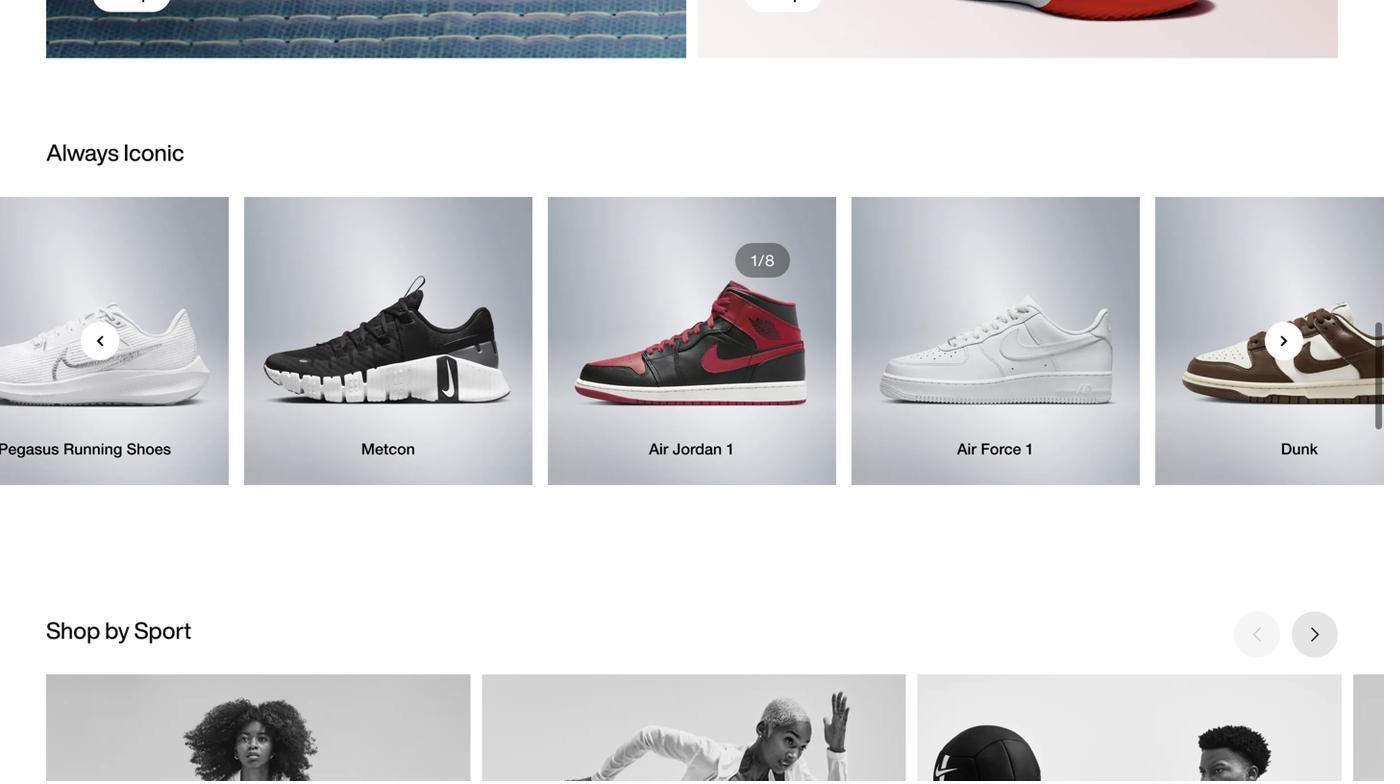 Task type: locate. For each thing, give the bounding box(es) containing it.
nike. just do it image
[[46, 675, 470, 781], [482, 675, 906, 781], [918, 675, 1342, 781], [1353, 675, 1384, 781]]

4 nike. just do it image from the left
[[1353, 675, 1384, 781]]

3 nike. just do it image from the left
[[918, 675, 1342, 781]]

shop
[[46, 614, 100, 648]]

menu bar
[[327, 0, 1057, 4]]

1
[[751, 249, 758, 272]]

2 nike. just do it image from the left
[[482, 675, 906, 781]]

iconic
[[123, 135, 184, 169]]

/
[[758, 249, 765, 272]]

8
[[765, 249, 775, 272]]



Task type: describe. For each thing, give the bounding box(es) containing it.
1 nike. just do it image from the left
[[46, 675, 470, 781]]

sport
[[134, 614, 191, 648]]

shop by sport
[[46, 614, 191, 648]]

always
[[46, 135, 119, 169]]

always iconic
[[46, 135, 184, 169]]

1 / 8
[[751, 249, 775, 272]]

by
[[105, 614, 129, 648]]



Task type: vqa. For each thing, say whether or not it's contained in the screenshot.
+ MORE dropdown button
no



